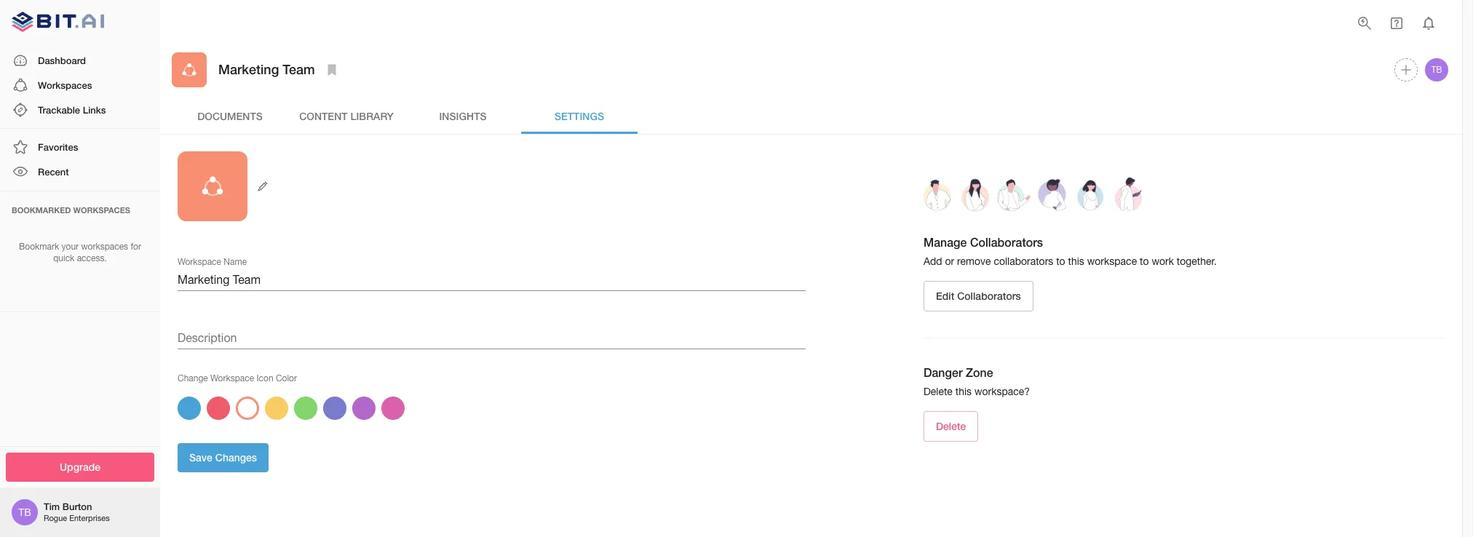 Task type: vqa. For each thing, say whether or not it's contained in the screenshot.
Invite
no



Task type: describe. For each thing, give the bounding box(es) containing it.
trackable links
[[38, 104, 106, 116]]

delete button
[[924, 411, 978, 442]]

documents link
[[172, 99, 288, 134]]

collaborators for edit
[[957, 289, 1021, 302]]

color
[[276, 373, 297, 384]]

tim
[[44, 501, 60, 513]]

rogue
[[44, 514, 67, 523]]

workspaces
[[73, 205, 130, 214]]

collaborators for manage
[[970, 235, 1043, 249]]

tb button
[[1423, 56, 1451, 84]]

tim burton rogue enterprises
[[44, 501, 110, 523]]

or
[[945, 255, 954, 267]]

links
[[83, 104, 106, 116]]

1 to from the left
[[1056, 255, 1065, 267]]

save
[[189, 451, 212, 463]]

marketing team
[[218, 61, 315, 77]]

danger
[[924, 365, 963, 379]]

favorites
[[38, 141, 78, 153]]

your
[[62, 241, 79, 251]]

together.
[[1177, 255, 1217, 267]]

insights link
[[405, 99, 521, 134]]

changes
[[215, 451, 257, 463]]

name
[[224, 257, 247, 267]]

bookmark image
[[323, 61, 340, 79]]

bookmarked workspaces
[[12, 205, 130, 214]]

this inside manage collaborators add or remove collaborators to this workspace to work together.
[[1068, 255, 1084, 267]]

1 vertical spatial workspace
[[210, 373, 254, 384]]

recent
[[38, 166, 69, 178]]

content
[[299, 110, 348, 122]]

work
[[1152, 255, 1174, 267]]

danger zone delete this workspace?
[[924, 365, 1030, 397]]

workspace
[[1087, 255, 1137, 267]]

save changes
[[189, 451, 257, 463]]

trackable links button
[[0, 98, 160, 122]]

content library
[[299, 110, 394, 122]]

upgrade button
[[6, 452, 154, 482]]

enterprises
[[69, 514, 110, 523]]

settings
[[555, 110, 604, 122]]

manage
[[924, 235, 967, 249]]

Workspace Description text field
[[178, 326, 805, 349]]

dashboard
[[38, 54, 86, 66]]



Task type: locate. For each thing, give the bounding box(es) containing it.
delete
[[924, 386, 953, 397], [936, 420, 966, 432]]

tab list containing documents
[[172, 99, 1451, 134]]

2 to from the left
[[1140, 255, 1149, 267]]

edit collaborators
[[936, 289, 1021, 302]]

manage collaborators add or remove collaborators to this workspace to work together.
[[924, 235, 1217, 267]]

this left workspace
[[1068, 255, 1084, 267]]

icon
[[257, 373, 273, 384]]

collaborators inside manage collaborators add or remove collaborators to this workspace to work together.
[[970, 235, 1043, 249]]

edit
[[936, 289, 954, 302]]

bookmarked
[[12, 205, 71, 214]]

collaborators
[[970, 235, 1043, 249], [957, 289, 1021, 302]]

tb
[[1431, 65, 1442, 75], [18, 507, 31, 518]]

edit collaborators button
[[924, 281, 1033, 312]]

to right collaborators
[[1056, 255, 1065, 267]]

to
[[1056, 255, 1065, 267], [1140, 255, 1149, 267]]

tb inside tb "button"
[[1431, 65, 1442, 75]]

dashboard button
[[0, 48, 160, 73]]

0 horizontal spatial tb
[[18, 507, 31, 518]]

content library link
[[288, 99, 405, 134]]

collaborators up collaborators
[[970, 235, 1043, 249]]

delete down danger
[[924, 386, 953, 397]]

1 vertical spatial delete
[[936, 420, 966, 432]]

delete inside button
[[936, 420, 966, 432]]

remove
[[957, 255, 991, 267]]

recent button
[[0, 160, 160, 185]]

collaborators inside 'edit collaborators' button
[[957, 289, 1021, 302]]

workspace?
[[974, 386, 1030, 397]]

team
[[283, 61, 315, 77]]

0 vertical spatial this
[[1068, 255, 1084, 267]]

1 horizontal spatial tb
[[1431, 65, 1442, 75]]

this
[[1068, 255, 1084, 267], [955, 386, 972, 397]]

0 vertical spatial collaborators
[[970, 235, 1043, 249]]

this down zone
[[955, 386, 972, 397]]

to left work
[[1140, 255, 1149, 267]]

1 horizontal spatial this
[[1068, 255, 1084, 267]]

0 horizontal spatial to
[[1056, 255, 1065, 267]]

for
[[131, 241, 141, 251]]

save changes button
[[178, 443, 269, 473]]

workspace left 'icon'
[[210, 373, 254, 384]]

0 vertical spatial tb
[[1431, 65, 1442, 75]]

library
[[350, 110, 394, 122]]

workspace left name
[[178, 257, 221, 267]]

upgrade
[[60, 460, 100, 473]]

1 horizontal spatial to
[[1140, 255, 1149, 267]]

1 vertical spatial tb
[[18, 507, 31, 518]]

1 vertical spatial collaborators
[[957, 289, 1021, 302]]

trackable
[[38, 104, 80, 116]]

change
[[178, 373, 208, 384]]

change workspace icon color
[[178, 373, 297, 384]]

favorites button
[[0, 135, 160, 160]]

add
[[924, 255, 942, 267]]

delete down danger zone delete this workspace?
[[936, 420, 966, 432]]

Workspace Name text field
[[178, 268, 805, 291]]

collaborators down remove
[[957, 289, 1021, 302]]

workspaces button
[[0, 73, 160, 98]]

settings link
[[521, 99, 638, 134]]

zone
[[966, 365, 993, 379]]

documents
[[197, 110, 263, 122]]

bookmark your workspaces for quick access.
[[19, 241, 141, 264]]

insights
[[439, 110, 487, 122]]

workspace name
[[178, 257, 247, 267]]

tab list
[[172, 99, 1451, 134]]

bookmark
[[19, 241, 59, 251]]

delete inside danger zone delete this workspace?
[[924, 386, 953, 397]]

workspace
[[178, 257, 221, 267], [210, 373, 254, 384]]

0 vertical spatial workspace
[[178, 257, 221, 267]]

1 vertical spatial this
[[955, 386, 972, 397]]

burton
[[62, 501, 92, 513]]

quick
[[53, 254, 74, 264]]

collaborators
[[994, 255, 1053, 267]]

access.
[[77, 254, 107, 264]]

0 horizontal spatial this
[[955, 386, 972, 397]]

workspaces
[[38, 79, 92, 91]]

marketing
[[218, 61, 279, 77]]

workspaces
[[81, 241, 128, 251]]

this inside danger zone delete this workspace?
[[955, 386, 972, 397]]

0 vertical spatial delete
[[924, 386, 953, 397]]



